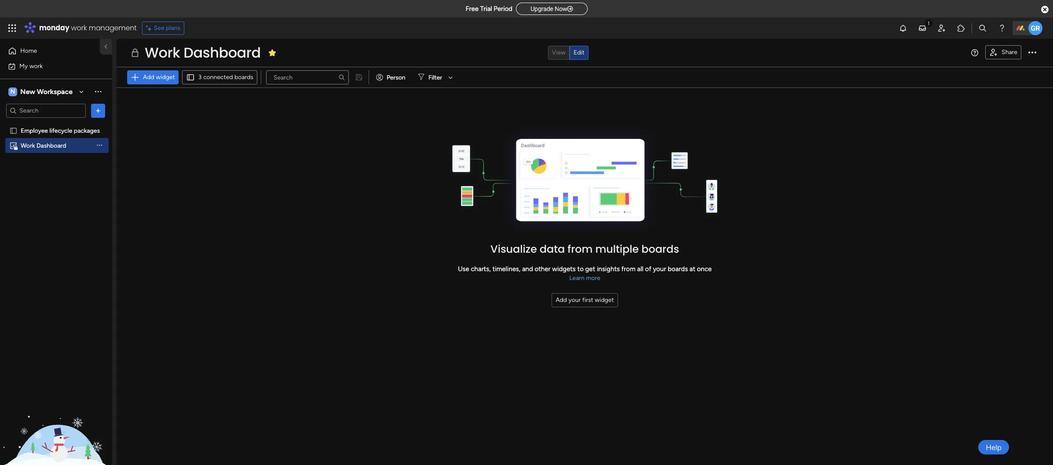 Task type: vqa. For each thing, say whether or not it's contained in the screenshot.
the workspace image
yes



Task type: describe. For each thing, give the bounding box(es) containing it.
Work Dashboard field
[[143, 43, 263, 63]]

workspace image
[[8, 87, 17, 97]]

3 connected boards
[[198, 74, 254, 81]]

boards inside use charts, timelines, and other widgets to get insights from all of your boards at once learn more
[[668, 265, 688, 273]]

person button
[[373, 70, 411, 85]]

view button
[[548, 46, 570, 60]]

see plans
[[154, 24, 181, 32]]

dapulse rightstroke image
[[568, 6, 573, 12]]

widget inside add your first widget "button"
[[595, 297, 614, 304]]

public board image
[[9, 127, 18, 135]]

greg robinson image
[[1029, 21, 1043, 35]]

my work button
[[5, 59, 95, 73]]

share
[[1002, 48, 1018, 56]]

data
[[540, 242, 565, 256]]

connected
[[203, 74, 233, 81]]

monday
[[39, 23, 69, 33]]

employee
[[21, 127, 48, 134]]

timelines,
[[493, 265, 521, 273]]

none search field inside work dashboard banner
[[266, 70, 349, 85]]

search image
[[338, 74, 346, 81]]

learn
[[570, 275, 585, 282]]

n
[[10, 88, 15, 95]]

help image
[[998, 24, 1007, 33]]

3
[[198, 74, 202, 81]]

add your first widget button
[[552, 294, 618, 308]]

display modes group
[[548, 46, 589, 60]]

work dashboard inside banner
[[145, 43, 261, 63]]

new
[[20, 87, 35, 96]]

workspace selection element
[[8, 86, 74, 97]]

more
[[586, 275, 601, 282]]

edit
[[574, 49, 585, 56]]

1 image
[[925, 18, 933, 28]]

more options image
[[1029, 49, 1037, 57]]

filter
[[429, 74, 443, 81]]

workspace
[[37, 87, 73, 96]]

arrow down image
[[446, 72, 456, 83]]

free
[[466, 5, 479, 13]]

your inside add your first widget "button"
[[569, 297, 581, 304]]

learn more link
[[570, 274, 601, 283]]

invite members image
[[938, 24, 947, 33]]

insights
[[597, 265, 620, 273]]

new workspace
[[20, 87, 73, 96]]

options image
[[94, 106, 103, 115]]

all
[[638, 265, 644, 273]]

Search in workspace field
[[18, 106, 74, 116]]

visualize
[[491, 242, 537, 256]]

employee lifecycle packages
[[21, 127, 100, 134]]

search everything image
[[979, 24, 988, 33]]

once
[[698, 265, 712, 273]]

monday work management
[[39, 23, 137, 33]]

remove from favorites image
[[268, 48, 277, 57]]

widgets
[[553, 265, 576, 273]]



Task type: locate. For each thing, give the bounding box(es) containing it.
multiple
[[596, 242, 639, 256]]

from
[[568, 242, 593, 256], [622, 265, 636, 273]]

1 vertical spatial from
[[622, 265, 636, 273]]

your
[[653, 265, 667, 273], [569, 297, 581, 304]]

1 vertical spatial work dashboard
[[21, 142, 66, 149]]

0 horizontal spatial work
[[29, 62, 43, 70]]

0 vertical spatial boards
[[235, 74, 254, 81]]

option
[[0, 123, 112, 125]]

1 vertical spatial add
[[556, 297, 567, 304]]

add widget
[[143, 74, 175, 81]]

management
[[89, 23, 137, 33]]

packages
[[74, 127, 100, 134]]

1 horizontal spatial work
[[71, 23, 87, 33]]

1 vertical spatial boards
[[642, 242, 680, 256]]

use charts, timelines, and other widgets to get insights from all of your boards at once learn more
[[458, 265, 712, 282]]

free trial period
[[466, 5, 513, 13]]

dapulse close image
[[1042, 5, 1049, 14]]

0 horizontal spatial widget
[[156, 74, 175, 81]]

now
[[555, 5, 568, 12]]

of
[[646, 265, 652, 273]]

1 horizontal spatial widget
[[595, 297, 614, 304]]

home
[[20, 47, 37, 55]]

boards left at
[[668, 265, 688, 273]]

0 horizontal spatial your
[[569, 297, 581, 304]]

boards up the of
[[642, 242, 680, 256]]

dashboard down the employee lifecycle packages
[[37, 142, 66, 149]]

0 vertical spatial work dashboard
[[145, 43, 261, 63]]

notifications image
[[899, 24, 908, 33]]

dashboard inside banner
[[184, 43, 261, 63]]

add your first widget
[[556, 297, 614, 304]]

work for monday
[[71, 23, 87, 33]]

1 horizontal spatial your
[[653, 265, 667, 273]]

work dashboard up 3
[[145, 43, 261, 63]]

list box
[[0, 121, 112, 272]]

add for add your first widget
[[556, 297, 567, 304]]

inbox image
[[919, 24, 928, 33]]

work
[[145, 43, 180, 63], [21, 142, 35, 149]]

share button
[[986, 45, 1022, 59]]

1 horizontal spatial dashboard
[[184, 43, 261, 63]]

0 vertical spatial your
[[653, 265, 667, 273]]

0 vertical spatial work
[[71, 23, 87, 33]]

at
[[690, 265, 696, 273]]

see plans button
[[142, 22, 185, 35]]

0 vertical spatial from
[[568, 242, 593, 256]]

work dashboard inside list box
[[21, 142, 66, 149]]

filter button
[[415, 70, 456, 85]]

3 connected boards button
[[182, 70, 257, 85]]

add widget button
[[127, 70, 179, 85]]

private dashboard image
[[130, 48, 140, 58]]

lottie animation image
[[0, 377, 112, 466]]

work
[[71, 23, 87, 33], [29, 62, 43, 70]]

plans
[[166, 24, 181, 32]]

0 horizontal spatial work
[[21, 142, 35, 149]]

your left "first"
[[569, 297, 581, 304]]

widget left 3
[[156, 74, 175, 81]]

lifecycle
[[49, 127, 72, 134]]

boards
[[235, 74, 254, 81], [642, 242, 680, 256], [668, 265, 688, 273]]

None search field
[[266, 70, 349, 85]]

upgrade now link
[[516, 3, 588, 15]]

other
[[535, 265, 551, 273]]

1 vertical spatial widget
[[595, 297, 614, 304]]

work for my
[[29, 62, 43, 70]]

visualize data from multiple boards
[[491, 242, 680, 256]]

1 vertical spatial work
[[21, 142, 35, 149]]

dashboard inside list box
[[37, 142, 66, 149]]

to
[[578, 265, 584, 273]]

view
[[552, 49, 566, 56]]

work dashboard down employee
[[21, 142, 66, 149]]

0 horizontal spatial work dashboard
[[21, 142, 66, 149]]

0 horizontal spatial add
[[143, 74, 154, 81]]

your right the of
[[653, 265, 667, 273]]

boards inside popup button
[[235, 74, 254, 81]]

add for add widget
[[143, 74, 154, 81]]

home button
[[5, 44, 95, 58]]

apps image
[[957, 24, 966, 33]]

lottie animation element
[[0, 377, 112, 466]]

from inside use charts, timelines, and other widgets to get insights from all of your boards at once learn more
[[622, 265, 636, 273]]

1 vertical spatial dashboard
[[37, 142, 66, 149]]

use
[[458, 265, 470, 273]]

from up to
[[568, 242, 593, 256]]

person
[[387, 74, 406, 81]]

help button
[[979, 441, 1010, 455]]

work right my
[[29, 62, 43, 70]]

first
[[583, 297, 594, 304]]

dashboard up 3 connected boards
[[184, 43, 261, 63]]

private dashboard image
[[9, 142, 18, 150]]

my work
[[19, 62, 43, 70]]

get
[[586, 265, 596, 273]]

and
[[522, 265, 533, 273]]

work right monday
[[71, 23, 87, 33]]

widget inside add widget popup button
[[156, 74, 175, 81]]

add
[[143, 74, 154, 81], [556, 297, 567, 304]]

work inside banner
[[145, 43, 180, 63]]

menu image
[[972, 49, 979, 56]]

charts,
[[471, 265, 491, 273]]

period
[[494, 5, 513, 13]]

1 horizontal spatial from
[[622, 265, 636, 273]]

help
[[987, 444, 1002, 452]]

my
[[19, 62, 28, 70]]

2 vertical spatial boards
[[668, 265, 688, 273]]

0 horizontal spatial from
[[568, 242, 593, 256]]

upgrade now
[[531, 5, 568, 12]]

visualize data from multiple boards element
[[117, 88, 1054, 308]]

edit button
[[570, 46, 589, 60]]

1 vertical spatial your
[[569, 297, 581, 304]]

select product image
[[8, 24, 17, 33]]

boards right connected
[[235, 74, 254, 81]]

your inside use charts, timelines, and other widgets to get insights from all of your boards at once learn more
[[653, 265, 667, 273]]

work dashboard banner
[[117, 39, 1054, 88]]

0 horizontal spatial dashboard
[[37, 142, 66, 149]]

dashboard
[[184, 43, 261, 63], [37, 142, 66, 149]]

work right private dashboard image
[[21, 142, 35, 149]]

upgrade
[[531, 5, 554, 12]]

0 vertical spatial dashboard
[[184, 43, 261, 63]]

work dashboard
[[145, 43, 261, 63], [21, 142, 66, 149]]

trial
[[481, 5, 492, 13]]

work inside list box
[[21, 142, 35, 149]]

list box containing employee lifecycle packages
[[0, 121, 112, 272]]

1 horizontal spatial add
[[556, 297, 567, 304]]

0 vertical spatial widget
[[156, 74, 175, 81]]

work down see plans button
[[145, 43, 180, 63]]

0 vertical spatial add
[[143, 74, 154, 81]]

1 horizontal spatial work
[[145, 43, 180, 63]]

see
[[154, 24, 164, 32]]

1 horizontal spatial work dashboard
[[145, 43, 261, 63]]

from left all
[[622, 265, 636, 273]]

widget
[[156, 74, 175, 81], [595, 297, 614, 304]]

workspace options image
[[94, 87, 103, 96]]

Filter dashboard by text search field
[[266, 70, 349, 85]]

0 vertical spatial work
[[145, 43, 180, 63]]

1 vertical spatial work
[[29, 62, 43, 70]]

widget right "first"
[[595, 297, 614, 304]]

work inside button
[[29, 62, 43, 70]]

add inside popup button
[[143, 74, 154, 81]]

add inside "button"
[[556, 297, 567, 304]]



